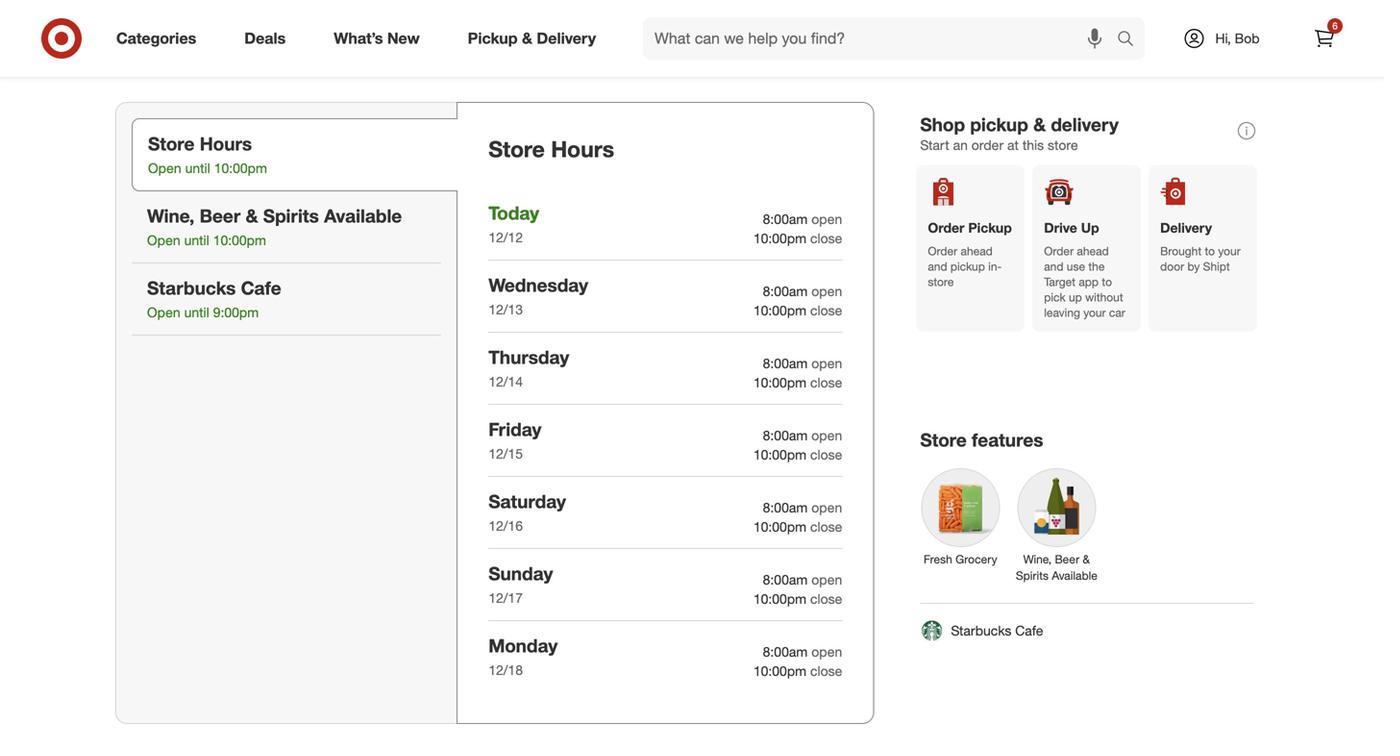 Task type: vqa. For each thing, say whether or not it's contained in the screenshot.
10:00pm related to Saturday
yes



Task type: locate. For each thing, give the bounding box(es) containing it.
1 horizontal spatial wine,
[[1024, 552, 1052, 566]]

fresh grocery
[[924, 552, 998, 566]]

1 horizontal spatial starbucks
[[951, 622, 1012, 639]]

beer inside wine, beer & spirits available
[[1055, 552, 1080, 566]]

8:00am open 10:00pm close for thursday
[[754, 355, 843, 391]]

1 horizontal spatial cafe
[[1016, 622, 1044, 639]]

until for store
[[185, 160, 210, 177]]

3 close from the top
[[811, 374, 843, 391]]

10:00pm for sunday
[[754, 590, 807, 607]]

0 horizontal spatial store
[[928, 275, 954, 289]]

1 horizontal spatial hours
[[551, 136, 615, 163]]

0 horizontal spatial your
[[1084, 305, 1106, 320]]

2 open from the top
[[812, 283, 843, 299]]

12/16
[[489, 517, 523, 534]]

10:00pm for today
[[754, 230, 807, 247]]

open for store hours
[[148, 160, 181, 177]]

car
[[1110, 305, 1126, 320]]

3 open from the top
[[812, 355, 843, 372]]

1 vertical spatial pickup
[[969, 219, 1012, 236]]

7 close from the top
[[811, 662, 843, 679]]

0 vertical spatial beer
[[200, 205, 241, 227]]

starbucks up 9:00pm
[[147, 277, 236, 299]]

open for today
[[812, 211, 843, 227]]

0 horizontal spatial ahead
[[961, 244, 993, 258]]

6 8:00am from the top
[[763, 571, 808, 588]]

5 8:00am from the top
[[763, 499, 808, 516]]

1 vertical spatial store
[[928, 275, 954, 289]]

your down without
[[1084, 305, 1106, 320]]

1 horizontal spatial available
[[1052, 568, 1098, 583]]

and up target
[[1044, 259, 1064, 274]]

until inside store hours open until 10:00pm
[[185, 160, 210, 177]]

0 horizontal spatial to
[[1102, 275, 1113, 289]]

order inside drive up order ahead and use the target app to pick up without leaving your car
[[1044, 244, 1074, 258]]

1 horizontal spatial beer
[[1055, 552, 1080, 566]]

wine, inside wine, beer & spirits available open until 10:00pm
[[147, 205, 195, 227]]

0 horizontal spatial beer
[[200, 205, 241, 227]]

1 horizontal spatial store
[[1048, 136, 1079, 153]]

what's new link
[[318, 17, 444, 60]]

0 vertical spatial to
[[1205, 244, 1216, 258]]

cafe down wine, beer & spirits available
[[1016, 622, 1044, 639]]

0 horizontal spatial store
[[148, 133, 195, 155]]

available
[[324, 205, 402, 227], [1052, 568, 1098, 583]]

5 8:00am open 10:00pm close from the top
[[754, 499, 843, 535]]

starbucks cafe
[[951, 622, 1044, 639]]

0 horizontal spatial delivery
[[537, 29, 596, 48]]

ahead up in-
[[961, 244, 993, 258]]

1 open from the top
[[812, 211, 843, 227]]

8:00am open 10:00pm close for wednesday
[[754, 283, 843, 319]]

ahead up "the"
[[1077, 244, 1109, 258]]

4 8:00am from the top
[[763, 427, 808, 444]]

6 close from the top
[[811, 590, 843, 607]]

8:00am for today
[[763, 211, 808, 227]]

wine, for wine, beer & spirits available open until 10:00pm
[[147, 205, 195, 227]]

order
[[928, 219, 965, 236], [928, 244, 958, 258], [1044, 244, 1074, 258]]

4 close from the top
[[811, 446, 843, 463]]

1 vertical spatial wine,
[[1024, 552, 1052, 566]]

ahead inside order pickup order ahead and pickup in- store
[[961, 244, 993, 258]]

1 horizontal spatial your
[[1219, 244, 1241, 258]]

& inside wine, beer & spirits available open until 10:00pm
[[246, 205, 258, 227]]

10:00pm inside store hours open until 10:00pm
[[214, 160, 267, 177]]

8:00am open 10:00pm close
[[754, 211, 843, 247], [754, 283, 843, 319], [754, 355, 843, 391], [754, 427, 843, 463], [754, 499, 843, 535], [754, 571, 843, 607], [754, 643, 843, 679]]

app
[[1079, 275, 1099, 289]]

your
[[1219, 244, 1241, 258], [1084, 305, 1106, 320]]

deals link
[[228, 17, 310, 60]]

&
[[522, 29, 533, 48], [1034, 114, 1046, 136], [246, 205, 258, 227], [1083, 552, 1090, 566]]

starbucks for starbucks cafe open until 9:00pm
[[147, 277, 236, 299]]

pickup
[[468, 29, 518, 48], [969, 219, 1012, 236]]

until
[[185, 160, 210, 177], [184, 232, 209, 249], [184, 304, 209, 321]]

0 vertical spatial cafe
[[241, 277, 281, 299]]

8:00am for friday
[[763, 427, 808, 444]]

3 8:00am open 10:00pm close from the top
[[754, 355, 843, 391]]

pickup right new
[[468, 29, 518, 48]]

starbucks down grocery
[[951, 622, 1012, 639]]

0 horizontal spatial available
[[324, 205, 402, 227]]

1 horizontal spatial to
[[1205, 244, 1216, 258]]

store capabilities with hours, vertical tabs tab list
[[115, 102, 458, 724]]

fresh
[[924, 552, 953, 566]]

9:00pm
[[213, 304, 259, 321]]

open inside starbucks cafe open until 9:00pm
[[147, 304, 180, 321]]

1 8:00am open 10:00pm close from the top
[[754, 211, 843, 247]]

1 horizontal spatial and
[[1044, 259, 1064, 274]]

10:00pm for wednesday
[[754, 302, 807, 319]]

1 vertical spatial to
[[1102, 275, 1113, 289]]

8:00am open 10:00pm close for saturday
[[754, 499, 843, 535]]

4 open from the top
[[812, 427, 843, 444]]

today 12/12
[[489, 202, 539, 246]]

available for wine, beer & spirits available
[[1052, 568, 1098, 583]]

delivery inside delivery brought to your door by shipt
[[1161, 219, 1213, 236]]

1 vertical spatial spirits
[[1016, 568, 1049, 583]]

8:00am open 10:00pm close for friday
[[754, 427, 843, 463]]

open for saturday
[[812, 499, 843, 516]]

wine, beer & spirits available link
[[1009, 459, 1105, 588]]

0 vertical spatial delivery
[[537, 29, 596, 48]]

1 horizontal spatial delivery
[[1161, 219, 1213, 236]]

store inside store hours open until 10:00pm
[[148, 133, 195, 155]]

0 vertical spatial until
[[185, 160, 210, 177]]

and
[[928, 259, 948, 274], [1044, 259, 1064, 274]]

1 horizontal spatial ahead
[[1077, 244, 1109, 258]]

starbucks for starbucks cafe
[[951, 622, 1012, 639]]

beer inside wine, beer & spirits available open until 10:00pm
[[200, 205, 241, 227]]

1 close from the top
[[811, 230, 843, 247]]

2 vertical spatial open
[[147, 304, 180, 321]]

close for friday
[[811, 446, 843, 463]]

wednesday 12/13
[[489, 274, 588, 318]]

store for store features
[[921, 429, 967, 451]]

0 vertical spatial store
[[1048, 136, 1079, 153]]

2 8:00am from the top
[[763, 283, 808, 299]]

close for saturday
[[811, 518, 843, 535]]

beer
[[200, 205, 241, 227], [1055, 552, 1080, 566]]

1 vertical spatial pickup
[[951, 259, 985, 274]]

store
[[148, 133, 195, 155], [489, 136, 545, 163], [921, 429, 967, 451]]

6 8:00am open 10:00pm close from the top
[[754, 571, 843, 607]]

wine, down store hours open until 10:00pm
[[147, 205, 195, 227]]

hours for store hours
[[551, 136, 615, 163]]

0 vertical spatial pickup
[[468, 29, 518, 48]]

ahead inside drive up order ahead and use the target app to pick up without leaving your car
[[1077, 244, 1109, 258]]

spirits inside wine, beer & spirits available open until 10:00pm
[[263, 205, 319, 227]]

1 8:00am from the top
[[763, 211, 808, 227]]

store inside order pickup order ahead and pickup in- store
[[928, 275, 954, 289]]

0 horizontal spatial cafe
[[241, 277, 281, 299]]

ahead for up
[[1077, 244, 1109, 258]]

hours
[[200, 133, 252, 155], [551, 136, 615, 163]]

5 close from the top
[[811, 518, 843, 535]]

bob
[[1235, 30, 1260, 47]]

0 vertical spatial wine,
[[147, 205, 195, 227]]

wine, right grocery
[[1024, 552, 1052, 566]]

close for monday
[[811, 662, 843, 679]]

starbucks
[[147, 277, 236, 299], [951, 622, 1012, 639]]

in-
[[989, 259, 1002, 274]]

pickup
[[971, 114, 1029, 136], [951, 259, 985, 274]]

0 horizontal spatial starbucks
[[147, 277, 236, 299]]

delivery
[[537, 29, 596, 48], [1161, 219, 1213, 236]]

1 vertical spatial your
[[1084, 305, 1106, 320]]

until for starbucks
[[184, 304, 209, 321]]

and inside drive up order ahead and use the target app to pick up without leaving your car
[[1044, 259, 1064, 274]]

to up without
[[1102, 275, 1113, 289]]

monday 12/18
[[489, 635, 558, 678]]

8:00am open 10:00pm close for sunday
[[754, 571, 843, 607]]

wine, inside wine, beer & spirits available
[[1024, 552, 1052, 566]]

1 vertical spatial open
[[147, 232, 180, 249]]

cafe
[[241, 277, 281, 299], [1016, 622, 1044, 639]]

0 horizontal spatial hours
[[200, 133, 252, 155]]

0 horizontal spatial and
[[928, 259, 948, 274]]

saturday 12/16
[[489, 490, 566, 534]]

open
[[812, 211, 843, 227], [812, 283, 843, 299], [812, 355, 843, 372], [812, 427, 843, 444], [812, 499, 843, 516], [812, 571, 843, 588], [812, 643, 843, 660]]

1 vertical spatial available
[[1052, 568, 1098, 583]]

1 vertical spatial delivery
[[1161, 219, 1213, 236]]

and left in-
[[928, 259, 948, 274]]

cafe for starbucks cafe
[[1016, 622, 1044, 639]]

2 8:00am open 10:00pm close from the top
[[754, 283, 843, 319]]

12/13
[[489, 301, 523, 318]]

2 close from the top
[[811, 302, 843, 319]]

hours inside store hours open until 10:00pm
[[200, 133, 252, 155]]

delivery
[[1051, 114, 1119, 136]]

pickup inside shop pickup & delivery start an order at this store
[[971, 114, 1029, 136]]

1 horizontal spatial spirits
[[1016, 568, 1049, 583]]

open inside store hours open until 10:00pm
[[148, 160, 181, 177]]

deals
[[244, 29, 286, 48]]

1 vertical spatial beer
[[1055, 552, 1080, 566]]

3 8:00am from the top
[[763, 355, 808, 372]]

open
[[148, 160, 181, 177], [147, 232, 180, 249], [147, 304, 180, 321]]

1 horizontal spatial pickup
[[969, 219, 1012, 236]]

wine,
[[147, 205, 195, 227], [1024, 552, 1052, 566]]

0 vertical spatial pickup
[[971, 114, 1029, 136]]

0 vertical spatial available
[[324, 205, 402, 227]]

2 vertical spatial until
[[184, 304, 209, 321]]

what's new
[[334, 29, 420, 48]]

pickup inside order pickup order ahead and pickup in- store
[[951, 259, 985, 274]]

8:00am
[[763, 211, 808, 227], [763, 283, 808, 299], [763, 355, 808, 372], [763, 427, 808, 444], [763, 499, 808, 516], [763, 571, 808, 588], [763, 643, 808, 660]]

close
[[811, 230, 843, 247], [811, 302, 843, 319], [811, 374, 843, 391], [811, 446, 843, 463], [811, 518, 843, 535], [811, 590, 843, 607], [811, 662, 843, 679]]

spirits
[[263, 205, 319, 227], [1016, 568, 1049, 583]]

shipt
[[1204, 259, 1231, 274]]

store
[[1048, 136, 1079, 153], [928, 275, 954, 289]]

grocery
[[956, 552, 998, 566]]

drive
[[1044, 219, 1078, 236]]

0 horizontal spatial spirits
[[263, 205, 319, 227]]

what's
[[334, 29, 383, 48]]

leaving
[[1044, 305, 1081, 320]]

available inside wine, beer & spirits available
[[1052, 568, 1098, 583]]

12/14
[[489, 373, 523, 390]]

spirits inside wine, beer & spirits available
[[1016, 568, 1049, 583]]

0 vertical spatial open
[[148, 160, 181, 177]]

7 8:00am open 10:00pm close from the top
[[754, 643, 843, 679]]

and inside order pickup order ahead and pickup in- store
[[928, 259, 948, 274]]

cafe inside starbucks cafe open until 9:00pm
[[241, 277, 281, 299]]

beer right grocery
[[1055, 552, 1080, 566]]

2 ahead from the left
[[1077, 244, 1109, 258]]

starbucks inside starbucks cafe open until 9:00pm
[[147, 277, 236, 299]]

open for thursday
[[812, 355, 843, 372]]

1 vertical spatial until
[[184, 232, 209, 249]]

2 and from the left
[[1044, 259, 1064, 274]]

spirits for wine, beer & spirits available
[[1016, 568, 1049, 583]]

& inside wine, beer & spirits available
[[1083, 552, 1090, 566]]

without
[[1086, 290, 1124, 305]]

8:00am for sunday
[[763, 571, 808, 588]]

cafe up 9:00pm
[[241, 277, 281, 299]]

pickup left in-
[[951, 259, 985, 274]]

to up shipt
[[1205, 244, 1216, 258]]

1 ahead from the left
[[961, 244, 993, 258]]

1 vertical spatial cafe
[[1016, 622, 1044, 639]]

0 horizontal spatial pickup
[[468, 29, 518, 48]]

store for store hours
[[489, 136, 545, 163]]

0 vertical spatial spirits
[[263, 205, 319, 227]]

& inside shop pickup & delivery start an order at this store
[[1034, 114, 1046, 136]]

friday 12/15
[[489, 418, 542, 462]]

2 horizontal spatial store
[[921, 429, 967, 451]]

shop pickup & delivery start an order at this store
[[921, 114, 1119, 153]]

start
[[921, 136, 950, 153]]

1 and from the left
[[928, 259, 948, 274]]

available inside wine, beer & spirits available open until 10:00pm
[[324, 205, 402, 227]]

pickup up order at the right top
[[971, 114, 1029, 136]]

to
[[1205, 244, 1216, 258], [1102, 275, 1113, 289]]

5 open from the top
[[812, 499, 843, 516]]

1 horizontal spatial store
[[489, 136, 545, 163]]

ahead
[[961, 244, 993, 258], [1077, 244, 1109, 258]]

drive up order ahead and use the target app to pick up without leaving your car
[[1044, 219, 1126, 320]]

store features
[[921, 429, 1044, 451]]

6 open from the top
[[812, 571, 843, 588]]

close for today
[[811, 230, 843, 247]]

0 vertical spatial your
[[1219, 244, 1241, 258]]

pickup up in-
[[969, 219, 1012, 236]]

open for starbucks cafe
[[147, 304, 180, 321]]

starbucks cafe open until 9:00pm
[[147, 277, 281, 321]]

0 horizontal spatial wine,
[[147, 205, 195, 227]]

1 vertical spatial starbucks
[[951, 622, 1012, 639]]

monday
[[489, 635, 558, 657]]

7 8:00am from the top
[[763, 643, 808, 660]]

10:00pm for monday
[[754, 662, 807, 679]]

order for order pickup
[[928, 244, 958, 258]]

4 8:00am open 10:00pm close from the top
[[754, 427, 843, 463]]

fresh grocery link
[[913, 459, 1009, 571]]

beer down store hours open until 10:00pm
[[200, 205, 241, 227]]

thursday
[[489, 346, 569, 368]]

until inside starbucks cafe open until 9:00pm
[[184, 304, 209, 321]]

0 vertical spatial starbucks
[[147, 277, 236, 299]]

your up shipt
[[1219, 244, 1241, 258]]

7 open from the top
[[812, 643, 843, 660]]



Task type: describe. For each thing, give the bounding box(es) containing it.
beer for wine, beer & spirits available
[[1055, 552, 1080, 566]]

8:00am for thursday
[[763, 355, 808, 372]]

close for sunday
[[811, 590, 843, 607]]

hi,
[[1216, 30, 1232, 47]]

new
[[387, 29, 420, 48]]

categories
[[116, 29, 196, 48]]

saturday
[[489, 490, 566, 512]]

order for drive up
[[1044, 244, 1074, 258]]

order
[[972, 136, 1004, 153]]

close for thursday
[[811, 374, 843, 391]]

8:00am for wednesday
[[763, 283, 808, 299]]

available for wine, beer & spirits available open until 10:00pm
[[324, 205, 402, 227]]

target
[[1044, 275, 1076, 289]]

use
[[1067, 259, 1086, 274]]

to inside delivery brought to your door by shipt
[[1205, 244, 1216, 258]]

open for friday
[[812, 427, 843, 444]]

store hours
[[489, 136, 615, 163]]

10:00pm for thursday
[[754, 374, 807, 391]]

an
[[953, 136, 968, 153]]

store for store hours open until 10:00pm
[[148, 133, 195, 155]]

wine, for wine, beer & spirits available
[[1024, 552, 1052, 566]]

store hours open until 10:00pm
[[148, 133, 267, 177]]

order pickup order ahead and pickup in- store
[[928, 219, 1012, 289]]

6
[[1333, 20, 1338, 32]]

10:00pm inside wine, beer & spirits available open until 10:00pm
[[213, 232, 266, 249]]

cafe for starbucks cafe open until 9:00pm
[[241, 277, 281, 299]]

search
[[1109, 31, 1155, 50]]

open for sunday
[[812, 571, 843, 588]]

and for order
[[928, 259, 948, 274]]

thursday 12/14
[[489, 346, 569, 390]]

What can we help you find? suggestions appear below search field
[[643, 17, 1122, 60]]

close for wednesday
[[811, 302, 843, 319]]

10:00pm for friday
[[754, 446, 807, 463]]

open inside wine, beer & spirits available open until 10:00pm
[[147, 232, 180, 249]]

hours for store hours open until 10:00pm
[[200, 133, 252, 155]]

sunday
[[489, 562, 553, 585]]

the
[[1089, 259, 1105, 274]]

open for wednesday
[[812, 283, 843, 299]]

search button
[[1109, 17, 1155, 63]]

up
[[1069, 290, 1083, 305]]

hi, bob
[[1216, 30, 1260, 47]]

& for wine, beer & spirits available open until 10:00pm
[[246, 205, 258, 227]]

features
[[972, 429, 1044, 451]]

up
[[1082, 219, 1100, 236]]

& for shop pickup & delivery start an order at this store
[[1034, 114, 1046, 136]]

12/15
[[489, 445, 523, 462]]

10:00pm for saturday
[[754, 518, 807, 535]]

pickup inside order pickup order ahead and pickup in- store
[[969, 219, 1012, 236]]

beer for wine, beer & spirits available open until 10:00pm
[[200, 205, 241, 227]]

delivery brought to your door by shipt
[[1161, 219, 1241, 274]]

your inside delivery brought to your door by shipt
[[1219, 244, 1241, 258]]

categories link
[[100, 17, 220, 60]]

until inside wine, beer & spirits available open until 10:00pm
[[184, 232, 209, 249]]

and for drive
[[1044, 259, 1064, 274]]

wine, beer & spirits available
[[1016, 552, 1098, 583]]

sunday 12/17
[[489, 562, 553, 606]]

brought
[[1161, 244, 1202, 258]]

wine, beer & spirits available open until 10:00pm
[[147, 205, 402, 249]]

door
[[1161, 259, 1185, 274]]

pickup & delivery
[[468, 29, 596, 48]]

8:00am open 10:00pm close for today
[[754, 211, 843, 247]]

& for wine, beer & spirits available
[[1083, 552, 1090, 566]]

this
[[1023, 136, 1044, 153]]

8:00am for saturday
[[763, 499, 808, 516]]

ahead for pickup
[[961, 244, 993, 258]]

spirits for wine, beer & spirits available open until 10:00pm
[[263, 205, 319, 227]]

store inside shop pickup & delivery start an order at this store
[[1048, 136, 1079, 153]]

12/12
[[489, 229, 523, 246]]

6 link
[[1304, 17, 1346, 60]]

12/18
[[489, 662, 523, 678]]

today
[[489, 202, 539, 224]]

to inside drive up order ahead and use the target app to pick up without leaving your car
[[1102, 275, 1113, 289]]

pick
[[1044, 290, 1066, 305]]

8:00am for monday
[[763, 643, 808, 660]]

at
[[1008, 136, 1019, 153]]

wednesday
[[489, 274, 588, 296]]

your inside drive up order ahead and use the target app to pick up without leaving your car
[[1084, 305, 1106, 320]]

pickup & delivery link
[[452, 17, 620, 60]]

open for monday
[[812, 643, 843, 660]]

12/17
[[489, 589, 523, 606]]

8:00am open 10:00pm close for monday
[[754, 643, 843, 679]]

friday
[[489, 418, 542, 440]]

by
[[1188, 259, 1200, 274]]

shop
[[921, 114, 966, 136]]



